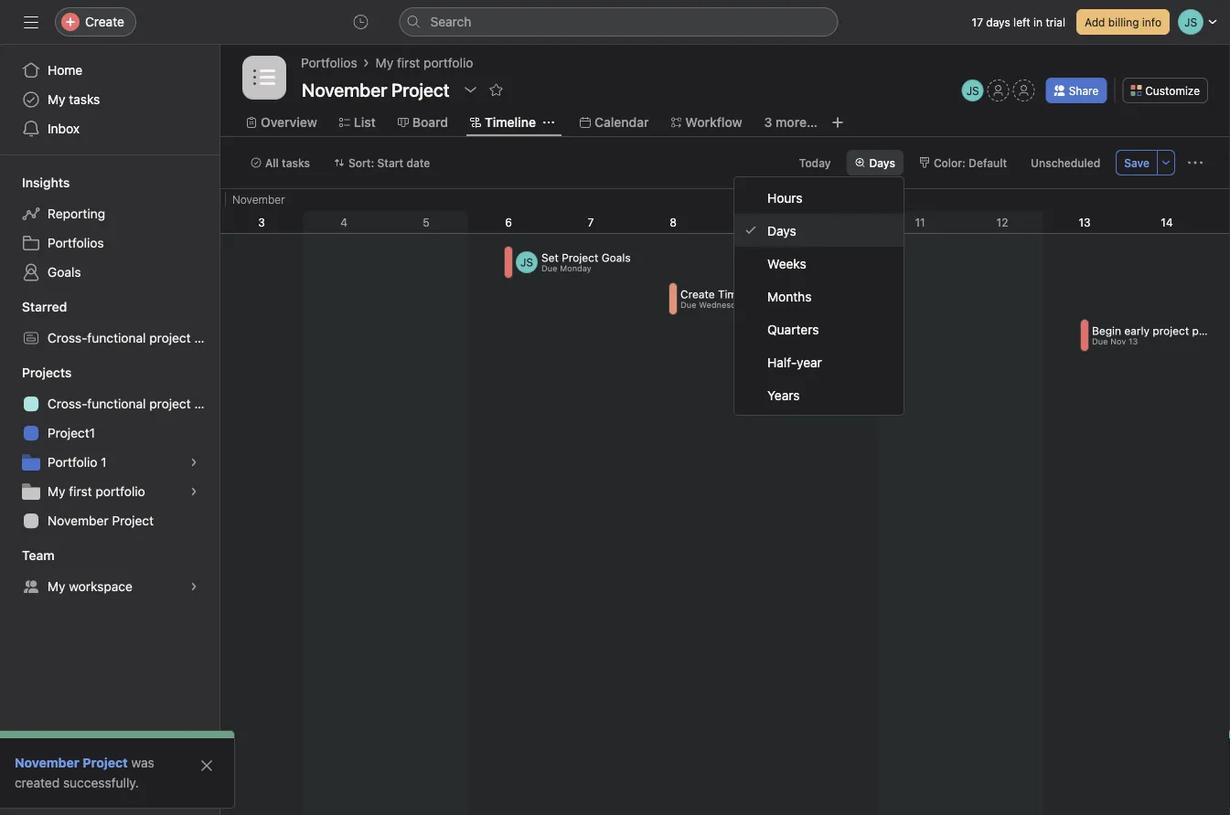 Task type: describe. For each thing, give the bounding box(es) containing it.
portfolio 1
[[48, 455, 107, 470]]

0 vertical spatial my first portfolio
[[376, 55, 473, 70]]

sort:
[[348, 156, 374, 169]]

inbox link
[[11, 114, 209, 144]]

my inside teams element
[[48, 579, 65, 595]]

0 vertical spatial first
[[397, 55, 420, 70]]

was created successfully.
[[15, 756, 154, 791]]

6
[[505, 216, 512, 229]]

november project inside projects element
[[48, 514, 154, 529]]

first inside projects element
[[69, 484, 92, 499]]

half-year link
[[734, 346, 904, 379]]

search list box
[[399, 7, 838, 37]]

insights element
[[0, 166, 220, 291]]

my first portfolio inside projects element
[[48, 484, 145, 499]]

timeline for create timeline due wednesday
[[718, 288, 762, 301]]

project up teams element
[[112, 514, 154, 529]]

board link
[[398, 113, 448, 133]]

portfolio
[[48, 455, 97, 470]]

hours
[[767, 190, 803, 205]]

tasks for all tasks
[[282, 156, 310, 169]]

create timeline due wednesday
[[681, 288, 762, 310]]

cross-functional project plan link inside starred element
[[11, 324, 219, 353]]

13 inside the begin early project phases due nov 13
[[1129, 337, 1138, 346]]

year
[[797, 355, 822, 370]]

overview
[[261, 115, 317, 130]]

customize
[[1145, 84, 1200, 97]]

starred button
[[0, 298, 67, 316]]

months link
[[734, 280, 904, 313]]

projects element
[[0, 357, 220, 540]]

home
[[48, 63, 83, 78]]

workflow link
[[671, 113, 742, 133]]

phases
[[1192, 324, 1229, 337]]

my workspace
[[48, 579, 133, 595]]

due inside the begin early project phases due nov 13
[[1092, 337, 1108, 346]]

0 vertical spatial my first portfolio link
[[376, 53, 473, 73]]

1 horizontal spatial portfolios
[[301, 55, 357, 70]]

sort: start date
[[348, 156, 430, 169]]

create for create timeline
[[648, 286, 682, 299]]

billing
[[1108, 16, 1139, 28]]

show options image
[[463, 82, 478, 97]]

team
[[22, 548, 55, 563]]

projects
[[22, 365, 72, 380]]

half-
[[767, 355, 797, 370]]

list image
[[253, 67, 275, 89]]

create button
[[55, 7, 136, 37]]

functional inside projects element
[[87, 397, 146, 412]]

11
[[915, 216, 925, 229]]

14
[[1161, 216, 1173, 229]]

10
[[832, 216, 844, 229]]

7
[[588, 216, 594, 229]]

save button
[[1116, 150, 1158, 176]]

1 vertical spatial portfolios link
[[11, 229, 209, 258]]

4
[[340, 216, 347, 229]]

tab actions image
[[543, 117, 554, 128]]

unscheduled button
[[1023, 150, 1109, 176]]

project inside 'set project goals due monday'
[[562, 251, 599, 264]]

0 horizontal spatial days
[[767, 223, 796, 238]]

today
[[799, 156, 831, 169]]

in
[[1034, 16, 1043, 28]]

project for "cross-functional project plan" link in the starred element
[[149, 331, 191, 346]]

weeks link
[[734, 247, 904, 280]]

reporting
[[48, 206, 105, 221]]

days
[[986, 16, 1010, 28]]

12
[[997, 216, 1008, 229]]

years link
[[734, 379, 904, 412]]

add billing info button
[[1077, 9, 1170, 35]]

0 horizontal spatial timeline
[[485, 115, 536, 130]]

create for create
[[85, 14, 124, 29]]

calendar link
[[580, 113, 649, 133]]

project inside the begin early project phases due nov 13
[[1153, 324, 1189, 337]]

plan inside projects element
[[194, 397, 219, 412]]

my tasks
[[48, 92, 100, 107]]

3 for 3
[[258, 216, 265, 229]]

cross-functional project plan link inside projects element
[[11, 390, 219, 419]]

add
[[1085, 16, 1105, 28]]

inbox
[[48, 121, 80, 136]]

days button
[[846, 150, 904, 176]]

my inside global element
[[48, 92, 65, 107]]

today button
[[791, 150, 839, 176]]

begin early project phases due nov 13
[[1092, 324, 1229, 346]]

left
[[1014, 16, 1031, 28]]

board
[[412, 115, 448, 130]]

color:
[[934, 156, 966, 169]]

due inside create timeline due wednesday
[[681, 300, 696, 310]]

more actions image
[[1188, 155, 1203, 170]]

2 vertical spatial november
[[15, 756, 79, 771]]

1 vertical spatial js
[[520, 256, 533, 269]]

list
[[354, 115, 376, 130]]

workspace
[[69, 579, 133, 595]]

was
[[131, 756, 154, 771]]

set for set project goals due monday
[[541, 251, 559, 264]]

quarters
[[767, 322, 819, 337]]

my up list
[[376, 55, 393, 70]]

calendar
[[594, 115, 649, 130]]

search
[[430, 14, 471, 29]]

my workspace link
[[11, 573, 209, 602]]

overview link
[[246, 113, 317, 133]]

0 vertical spatial portfolio
[[424, 55, 473, 70]]

cross-functional project plan for "cross-functional project plan" link inside projects element
[[48, 397, 219, 412]]

default
[[969, 156, 1007, 169]]

cross-functional project plan for "cross-functional project plan" link in the starred element
[[48, 331, 219, 346]]

global element
[[0, 45, 220, 155]]

share
[[1069, 84, 1099, 97]]

due inside 'set project goals due monday'
[[541, 264, 557, 273]]

nov
[[1111, 337, 1126, 346]]

info
[[1142, 16, 1162, 28]]

days inside dropdown button
[[869, 156, 895, 169]]

timeline link
[[470, 113, 536, 133]]

wednesday
[[699, 300, 745, 310]]

3 more… button
[[764, 113, 818, 133]]

goals for set project goals due monday
[[602, 251, 631, 264]]

add tab image
[[830, 115, 845, 130]]

insights
[[22, 175, 70, 190]]

my first portfolio link inside projects element
[[11, 477, 209, 507]]

invite
[[51, 784, 84, 799]]

timeline for create timeline
[[648, 299, 691, 312]]

add billing info
[[1085, 16, 1162, 28]]

see details, my first portfolio image
[[188, 487, 199, 498]]



Task type: locate. For each thing, give the bounding box(es) containing it.
successfully.
[[63, 776, 139, 791]]

see details, my workspace image
[[188, 582, 199, 593]]

1 vertical spatial first
[[69, 484, 92, 499]]

1 vertical spatial november
[[48, 514, 108, 529]]

invite button
[[17, 776, 96, 809]]

date
[[407, 156, 430, 169]]

portfolio inside projects element
[[96, 484, 145, 499]]

november project up teams element
[[48, 514, 154, 529]]

cross-functional project plan up project1 link
[[48, 397, 219, 412]]

my up inbox
[[48, 92, 65, 107]]

1 horizontal spatial first
[[397, 55, 420, 70]]

None text field
[[297, 73, 454, 106]]

0 horizontal spatial due
[[541, 264, 557, 273]]

set project goals
[[509, 250, 545, 288]]

portfolios link
[[301, 53, 357, 73], [11, 229, 209, 258]]

0 vertical spatial portfolios
[[301, 55, 357, 70]]

portfolio
[[424, 55, 473, 70], [96, 484, 145, 499]]

list link
[[339, 113, 376, 133]]

1 vertical spatial days
[[767, 223, 796, 238]]

create inside dropdown button
[[85, 14, 124, 29]]

project up successfully.
[[83, 756, 128, 771]]

3 down all tasks dropdown button
[[258, 216, 265, 229]]

project
[[1153, 324, 1189, 337], [149, 331, 191, 346], [149, 397, 191, 412]]

team button
[[0, 547, 55, 565]]

0 horizontal spatial first
[[69, 484, 92, 499]]

my first portfolio link down search
[[376, 53, 473, 73]]

tasks inside global element
[[69, 92, 100, 107]]

home link
[[11, 56, 209, 85]]

1 horizontal spatial portfolio
[[424, 55, 473, 70]]

goals for set project goals
[[509, 275, 538, 288]]

project inside starred element
[[149, 331, 191, 346]]

teams element
[[0, 540, 220, 606]]

cross- up project1
[[48, 397, 87, 412]]

timeline left months
[[718, 288, 762, 301]]

project up see details, portfolio 1 "icon"
[[149, 397, 191, 412]]

js down 17
[[966, 84, 979, 97]]

years
[[767, 388, 800, 403]]

my inside projects element
[[48, 484, 65, 499]]

0 vertical spatial functional
[[87, 331, 146, 346]]

17 days left in trial
[[972, 16, 1066, 28]]

0 vertical spatial cross-functional project plan
[[48, 331, 219, 346]]

insights button
[[0, 174, 70, 192]]

0 vertical spatial cross-functional project plan link
[[11, 324, 219, 353]]

history image
[[354, 15, 368, 29]]

3 more…
[[764, 115, 818, 130]]

js inside button
[[966, 84, 979, 97]]

cross-functional project plan link down goals link
[[11, 324, 219, 353]]

0 horizontal spatial 3
[[258, 216, 265, 229]]

1 vertical spatial functional
[[87, 397, 146, 412]]

1 horizontal spatial goals
[[509, 275, 538, 288]]

1 horizontal spatial due
[[681, 300, 696, 310]]

1 vertical spatial due
[[681, 300, 696, 310]]

2 cross-functional project plan from the top
[[48, 397, 219, 412]]

my down team
[[48, 579, 65, 595]]

0 vertical spatial plan
[[194, 331, 219, 346]]

november project up the invite
[[15, 756, 128, 771]]

my first portfolio down "1"
[[48, 484, 145, 499]]

timeline
[[485, 115, 536, 130], [718, 288, 762, 301], [648, 299, 691, 312]]

functional inside starred element
[[87, 331, 146, 346]]

project left the "monday"
[[509, 263, 545, 275]]

1 horizontal spatial 3
[[764, 115, 772, 130]]

1 horizontal spatial set
[[541, 251, 559, 264]]

3 inside popup button
[[764, 115, 772, 130]]

see details, portfolio 1 image
[[188, 457, 199, 468]]

0 horizontal spatial portfolios link
[[11, 229, 209, 258]]

november up created
[[15, 756, 79, 771]]

set
[[509, 250, 526, 263], [541, 251, 559, 264]]

1 horizontal spatial 13
[[1129, 337, 1138, 346]]

goals right the "monday"
[[602, 251, 631, 264]]

november project link up the invite
[[15, 756, 128, 771]]

projects button
[[0, 364, 72, 382]]

cross-functional project plan link up project1
[[11, 390, 219, 419]]

0 horizontal spatial my first portfolio
[[48, 484, 145, 499]]

add to starred image
[[489, 82, 504, 97]]

color: default button
[[911, 150, 1015, 176]]

goals link
[[11, 258, 209, 287]]

starred
[[22, 300, 67, 315]]

project1 link
[[11, 419, 209, 448]]

0 vertical spatial tasks
[[69, 92, 100, 107]]

1 horizontal spatial my first portfolio link
[[376, 53, 473, 73]]

2 horizontal spatial timeline
[[718, 288, 762, 301]]

1 horizontal spatial portfolios link
[[301, 53, 357, 73]]

due
[[541, 264, 557, 273], [681, 300, 696, 310], [1092, 337, 1108, 346]]

november project
[[48, 514, 154, 529], [15, 756, 128, 771]]

create inside create timeline due wednesday
[[681, 288, 715, 301]]

1 vertical spatial 13
[[1129, 337, 1138, 346]]

js button
[[962, 80, 984, 102]]

0 horizontal spatial js
[[520, 256, 533, 269]]

goals up starred
[[48, 265, 81, 280]]

1 vertical spatial cross-
[[48, 397, 87, 412]]

portfolios down "reporting"
[[48, 236, 104, 251]]

functional up project1 link
[[87, 397, 146, 412]]

tasks inside dropdown button
[[282, 156, 310, 169]]

my first portfolio
[[376, 55, 473, 70], [48, 484, 145, 499]]

8
[[670, 216, 677, 229]]

1 horizontal spatial days
[[869, 156, 895, 169]]

november down all
[[232, 193, 285, 206]]

3 for 3 more…
[[764, 115, 772, 130]]

due left nov
[[1092, 337, 1108, 346]]

monday
[[560, 264, 592, 273]]

1 plan from the top
[[194, 331, 219, 346]]

search button
[[399, 7, 838, 37]]

share button
[[1046, 78, 1107, 103]]

1 vertical spatial november project link
[[15, 756, 128, 771]]

2 vertical spatial due
[[1092, 337, 1108, 346]]

0 vertical spatial cross-
[[48, 331, 87, 346]]

due left wednesday
[[681, 300, 696, 310]]

0 vertical spatial portfolios link
[[301, 53, 357, 73]]

cross- down starred
[[48, 331, 87, 346]]

start
[[377, 156, 404, 169]]

1 vertical spatial portfolio
[[96, 484, 145, 499]]

due left the "monday"
[[541, 264, 557, 273]]

plan inside starred element
[[194, 331, 219, 346]]

2 functional from the top
[[87, 397, 146, 412]]

created
[[15, 776, 60, 791]]

set left the "monday"
[[541, 251, 559, 264]]

project down the 7
[[562, 251, 599, 264]]

early
[[1124, 324, 1150, 337]]

all tasks button
[[242, 150, 318, 176]]

create for create timeline due wednesday
[[681, 288, 715, 301]]

portfolios inside insights element
[[48, 236, 104, 251]]

0 vertical spatial days
[[869, 156, 895, 169]]

1 vertical spatial cross-functional project plan
[[48, 397, 219, 412]]

2 cross-functional project plan link from the top
[[11, 390, 219, 419]]

2 plan from the top
[[194, 397, 219, 412]]

2 horizontal spatial due
[[1092, 337, 1108, 346]]

set project goals due monday
[[541, 251, 631, 273]]

portfolio down portfolio 1 link
[[96, 484, 145, 499]]

0 vertical spatial 3
[[764, 115, 772, 130]]

timeline down the add to starred icon
[[485, 115, 536, 130]]

goals inside 'set project goals due monday'
[[602, 251, 631, 264]]

days right "today"
[[869, 156, 895, 169]]

portfolios down history icon
[[301, 55, 357, 70]]

workflow
[[685, 115, 742, 130]]

my first portfolio link
[[376, 53, 473, 73], [11, 477, 209, 507]]

functional down goals link
[[87, 331, 146, 346]]

timeline inside create timeline due wednesday
[[718, 288, 762, 301]]

more options image
[[1161, 157, 1172, 168]]

project for "cross-functional project plan" link inside projects element
[[149, 397, 191, 412]]

timeline left wednesday
[[648, 299, 691, 312]]

0 vertical spatial november project link
[[11, 507, 209, 536]]

cross- inside starred element
[[48, 331, 87, 346]]

tasks right all
[[282, 156, 310, 169]]

starred element
[[0, 291, 220, 357]]

0 vertical spatial js
[[966, 84, 979, 97]]

set inside 'set project goals due monday'
[[541, 251, 559, 264]]

cross-functional project plan inside projects element
[[48, 397, 219, 412]]

save
[[1124, 156, 1150, 169]]

0 horizontal spatial tasks
[[69, 92, 100, 107]]

0 horizontal spatial goals
[[48, 265, 81, 280]]

1 cross- from the top
[[48, 331, 87, 346]]

first up board link at the top left
[[397, 55, 420, 70]]

close image
[[199, 759, 214, 774]]

all
[[265, 156, 279, 169]]

hide sidebar image
[[24, 15, 38, 29]]

days right 9
[[767, 223, 796, 238]]

1 vertical spatial 3
[[258, 216, 265, 229]]

first down portfolio 1
[[69, 484, 92, 499]]

1 horizontal spatial my first portfolio
[[376, 55, 473, 70]]

portfolios link down history icon
[[301, 53, 357, 73]]

tasks down the home
[[69, 92, 100, 107]]

set down 6
[[509, 250, 526, 263]]

cross-functional project plan down goals link
[[48, 331, 219, 346]]

1 vertical spatial my first portfolio
[[48, 484, 145, 499]]

1 vertical spatial plan
[[194, 397, 219, 412]]

0 vertical spatial 13
[[1079, 216, 1091, 229]]

set for set project goals
[[509, 250, 526, 263]]

my tasks link
[[11, 85, 209, 114]]

17
[[972, 16, 983, 28]]

sort: start date button
[[326, 150, 438, 176]]

1 cross-functional project plan link from the top
[[11, 324, 219, 353]]

november project link up teams element
[[11, 507, 209, 536]]

13
[[1079, 216, 1091, 229], [1129, 337, 1138, 346]]

begin
[[1092, 324, 1121, 337]]

unscheduled
[[1031, 156, 1101, 169]]

cross- inside projects element
[[48, 397, 87, 412]]

weeks
[[767, 256, 807, 271]]

1 vertical spatial tasks
[[282, 156, 310, 169]]

goals inside the set project goals
[[509, 275, 538, 288]]

goals inside insights element
[[48, 265, 81, 280]]

my down portfolio
[[48, 484, 65, 499]]

project right early
[[1153, 324, 1189, 337]]

days
[[869, 156, 895, 169], [767, 223, 796, 238]]

13 right nov
[[1129, 337, 1138, 346]]

js left the "monday"
[[520, 256, 533, 269]]

tasks
[[69, 92, 100, 107], [282, 156, 310, 169]]

2 horizontal spatial goals
[[602, 251, 631, 264]]

0 vertical spatial due
[[541, 264, 557, 273]]

my first portfolio down search
[[376, 55, 473, 70]]

1 horizontal spatial js
[[966, 84, 979, 97]]

1 vertical spatial my first portfolio link
[[11, 477, 209, 507]]

0 horizontal spatial portfolios
[[48, 236, 104, 251]]

my first portfolio link down "1"
[[11, 477, 209, 507]]

create timeline
[[648, 286, 691, 312]]

goals down 6
[[509, 275, 538, 288]]

project1
[[48, 426, 95, 441]]

portfolio up show options image
[[424, 55, 473, 70]]

13 down unscheduled dropdown button
[[1079, 216, 1091, 229]]

portfolio 1 link
[[11, 448, 209, 477]]

1 horizontal spatial timeline
[[648, 299, 691, 312]]

0 vertical spatial november project
[[48, 514, 154, 529]]

1 functional from the top
[[87, 331, 146, 346]]

0 horizontal spatial my first portfolio link
[[11, 477, 209, 507]]

november up team
[[48, 514, 108, 529]]

0 vertical spatial november
[[232, 193, 285, 206]]

0 horizontal spatial set
[[509, 250, 526, 263]]

first
[[397, 55, 420, 70], [69, 484, 92, 499]]

create inside create timeline
[[648, 286, 682, 299]]

3 left more…
[[764, 115, 772, 130]]

1 vertical spatial november project
[[15, 756, 128, 771]]

1 vertical spatial portfolios
[[48, 236, 104, 251]]

cross-functional project plan inside starred element
[[48, 331, 219, 346]]

0 horizontal spatial portfolio
[[96, 484, 145, 499]]

half-year
[[767, 355, 822, 370]]

tasks for my tasks
[[69, 92, 100, 107]]

2 cross- from the top
[[48, 397, 87, 412]]

november inside projects element
[[48, 514, 108, 529]]

more…
[[776, 115, 818, 130]]

hours link
[[734, 181, 904, 214]]

0 horizontal spatial 13
[[1079, 216, 1091, 229]]

project down goals link
[[149, 331, 191, 346]]

plan
[[194, 331, 219, 346], [194, 397, 219, 412]]

portfolios link down "reporting"
[[11, 229, 209, 258]]

set inside the set project goals
[[509, 250, 526, 263]]

quarters link
[[734, 313, 904, 346]]

reporting link
[[11, 199, 209, 229]]

color: default
[[934, 156, 1007, 169]]

months
[[767, 289, 812, 304]]

1 cross-functional project plan from the top
[[48, 331, 219, 346]]

1 vertical spatial cross-functional project plan link
[[11, 390, 219, 419]]

1 horizontal spatial tasks
[[282, 156, 310, 169]]



Task type: vqa. For each thing, say whether or not it's contained in the screenshot.
the top Mark complete checkbox
no



